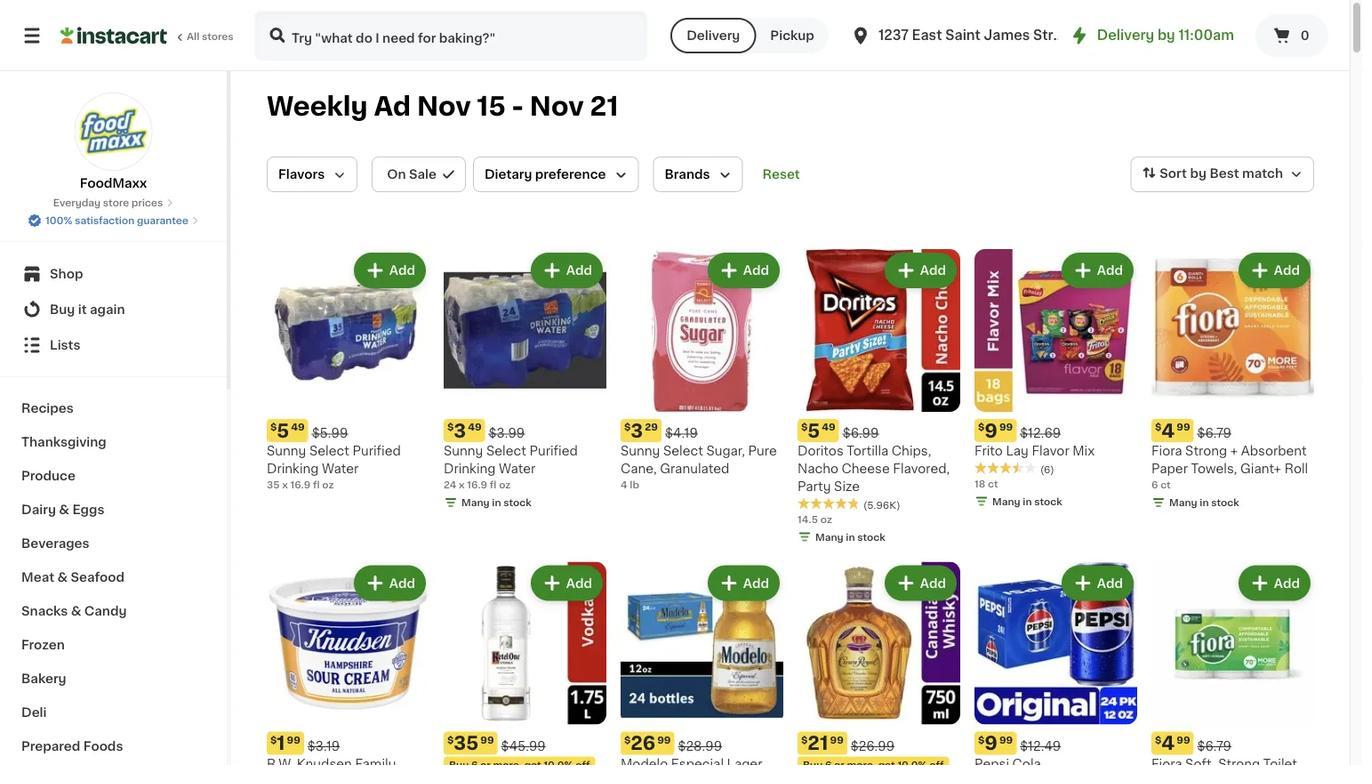 Task type: vqa. For each thing, say whether or not it's contained in the screenshot.
the top qfc
no



Task type: locate. For each thing, give the bounding box(es) containing it.
many in stock down (6)
[[993, 496, 1063, 506]]

1 horizontal spatial oz
[[499, 480, 511, 490]]

1 vertical spatial $6.79
[[1198, 740, 1232, 752]]

1 9 from the top
[[985, 421, 998, 440]]

1 horizontal spatial x
[[459, 480, 465, 490]]

$6.79
[[1198, 427, 1232, 440], [1198, 740, 1232, 752]]

$ 4 99 $6.79
[[1156, 734, 1232, 753]]

by for delivery
[[1158, 29, 1176, 42]]

$35.99 original price: $45.99 element
[[444, 732, 607, 755]]

recipes
[[21, 402, 74, 415]]

0 horizontal spatial 3
[[454, 421, 466, 440]]

2 horizontal spatial sunny
[[621, 445, 661, 457]]

oz inside sunny select purified drinking water 35 x 16.9 fl oz
[[322, 480, 334, 490]]

frito lay flavor mix
[[975, 445, 1095, 457]]

satisfaction
[[75, 216, 135, 226]]

instacart logo image
[[61, 25, 167, 46]]

everyday store prices link
[[53, 196, 174, 210]]

99 for $ 26 99 $28.99
[[658, 735, 671, 745]]

by for sort
[[1191, 167, 1207, 180]]

9 left "$12.49"
[[985, 734, 998, 753]]

$9.99 original price: $12.49 element
[[975, 732, 1138, 755]]

ct right 6
[[1161, 480, 1172, 490]]

1 horizontal spatial sunny
[[444, 445, 483, 457]]

1 vertical spatial $4.99 original price: $6.79 element
[[1152, 732, 1315, 755]]

x inside sunny select purified drinking water 24 x 16.9 fl oz
[[459, 480, 465, 490]]

49 inside $ 3 49
[[468, 422, 482, 432]]

9 for $ 9 99 $12.49
[[985, 734, 998, 753]]

99 inside $ 1 99 $3.19
[[287, 735, 301, 745]]

2 9 from the top
[[985, 734, 998, 753]]

paper
[[1152, 463, 1189, 475]]

fl inside sunny select purified drinking water 35 x 16.9 fl oz
[[313, 480, 320, 490]]

1 horizontal spatial 16.9
[[467, 480, 488, 490]]

0 vertical spatial 4
[[1162, 421, 1176, 440]]

2 select from the left
[[487, 445, 527, 457]]

select inside sunny select purified drinking water 35 x 16.9 fl oz
[[310, 445, 350, 457]]

9 inside the $9.99 original price: $12.69 element
[[985, 421, 998, 440]]

2 horizontal spatial 49
[[822, 422, 836, 432]]

0 horizontal spatial drinking
[[267, 463, 319, 475]]

2 $4.99 original price: $6.79 element from the top
[[1152, 732, 1315, 755]]

$3.29 original price: $4.19 element
[[621, 419, 784, 442]]

2 49 from the left
[[468, 422, 482, 432]]

1 vertical spatial by
[[1191, 167, 1207, 180]]

4
[[1162, 421, 1176, 440], [621, 480, 628, 490], [1162, 734, 1176, 753]]

21 up the preference
[[590, 94, 619, 119]]

oz down $5.99 on the left bottom
[[322, 480, 334, 490]]

meat & seafood link
[[11, 561, 216, 594]]

foodmaxx logo image
[[74, 93, 153, 171]]

3
[[454, 421, 466, 440], [631, 421, 643, 440]]

by right sort
[[1191, 167, 1207, 180]]

water inside sunny select purified drinking water 24 x 16.9 fl oz
[[499, 463, 536, 475]]

1 horizontal spatial purified
[[530, 445, 578, 457]]

oz inside sunny select purified drinking water 24 x 16.9 fl oz
[[499, 480, 511, 490]]

$ 5 49 for $6.99
[[802, 421, 836, 440]]

fl down $5.99 on the left bottom
[[313, 480, 320, 490]]

drinking down $5.99 on the left bottom
[[267, 463, 319, 475]]

water
[[322, 463, 359, 475], [499, 463, 536, 475]]

4 inside $ 4 99 $6.79 fiora strong + absorbent paper towels, giant+ roll 6 ct
[[1162, 421, 1176, 440]]

dairy & eggs link
[[11, 493, 216, 527]]

& left candy
[[71, 605, 81, 617]]

0 horizontal spatial $ 5 49
[[270, 421, 305, 440]]

16.9 right 24
[[467, 480, 488, 490]]

2 vertical spatial &
[[71, 605, 81, 617]]

select
[[310, 445, 350, 457], [487, 445, 527, 457], [664, 445, 704, 457]]

1 horizontal spatial drinking
[[444, 463, 496, 475]]

product group containing 35
[[444, 562, 607, 765]]

0 horizontal spatial ct
[[988, 479, 999, 488]]

1 horizontal spatial select
[[487, 445, 527, 457]]

by inside field
[[1191, 167, 1207, 180]]

0 horizontal spatial fl
[[313, 480, 320, 490]]

2 3 from the left
[[631, 421, 643, 440]]

$12.49
[[1021, 740, 1062, 752]]

sunny for 5
[[267, 445, 306, 457]]

in down towels,
[[1201, 498, 1210, 508]]

x for sunny select purified drinking water 35 x 16.9 fl oz
[[282, 480, 288, 490]]

$6.79 inside $ 4 99 $6.79 fiora strong + absorbent paper towels, giant+ roll 6 ct
[[1198, 427, 1232, 440]]

9 up 'frito' on the right
[[985, 421, 998, 440]]

49 up doritos
[[822, 422, 836, 432]]

select inside sunny select sugar, pure cane, granulated 4 lb
[[664, 445, 704, 457]]

select for 5
[[310, 445, 350, 457]]

1 16.9 from the left
[[290, 480, 311, 490]]

store
[[103, 198, 129, 208]]

1 fl from the left
[[313, 480, 320, 490]]

99 for $ 9 99 $12.49
[[1000, 735, 1014, 745]]

flavors
[[278, 168, 325, 181]]

0 vertical spatial 35
[[267, 480, 280, 490]]

1 horizontal spatial 5
[[808, 421, 821, 440]]

3 left $3.99
[[454, 421, 466, 440]]

sunny inside sunny select purified drinking water 24 x 16.9 fl oz
[[444, 445, 483, 457]]

prepared foods link
[[11, 730, 216, 763]]

2 nov from the left
[[530, 94, 584, 119]]

2 purified from the left
[[530, 445, 578, 457]]

99 for $ 21 99
[[831, 735, 844, 745]]

$ inside $ 1 99 $3.19
[[270, 735, 277, 745]]

0 vertical spatial 9
[[985, 421, 998, 440]]

$6.79 for $ 4 99 $6.79
[[1198, 740, 1232, 752]]

99 inside $ 9 99
[[1000, 422, 1014, 432]]

many in stock down 14.5 oz
[[816, 532, 886, 542]]

1237 east saint james street
[[879, 29, 1077, 42]]

delivery by 11:00am
[[1098, 29, 1235, 42]]

1 vertical spatial 4
[[621, 480, 628, 490]]

on sale button
[[372, 157, 466, 192]]

0 horizontal spatial sunny
[[267, 445, 306, 457]]

buy it again
[[50, 303, 125, 316]]

add button for $1.99 original price: $3.19 element
[[356, 567, 424, 599]]

water down $5.99 on the left bottom
[[322, 463, 359, 475]]

foodmaxx link
[[74, 93, 153, 192]]

16.9 inside sunny select purified drinking water 35 x 16.9 fl oz
[[290, 480, 311, 490]]

$26.99 original price: $28.99 element
[[621, 732, 784, 755]]

add button for the $9.99 original price: $12.49 element
[[1064, 567, 1133, 599]]

2 vertical spatial 4
[[1162, 734, 1176, 753]]

0 vertical spatial $4.99 original price: $6.79 element
[[1152, 419, 1315, 442]]

$ inside $ 21 99
[[802, 735, 808, 745]]

0 vertical spatial &
[[59, 504, 69, 516]]

1 horizontal spatial $ 5 49
[[802, 421, 836, 440]]

0 horizontal spatial water
[[322, 463, 359, 475]]

1 horizontal spatial nov
[[530, 94, 584, 119]]

2 16.9 from the left
[[467, 480, 488, 490]]

5 for sunny select purified drinking water
[[277, 421, 289, 440]]

& inside snacks & candy link
[[71, 605, 81, 617]]

nov
[[417, 94, 471, 119], [530, 94, 584, 119]]

Best match Sort by field
[[1131, 157, 1315, 192]]

2 x from the left
[[459, 480, 465, 490]]

sunny select purified drinking water 35 x 16.9 fl oz
[[267, 445, 401, 490]]

$4.99 original price: $6.79 element
[[1152, 419, 1315, 442], [1152, 732, 1315, 755]]

$3.99
[[489, 427, 525, 440]]

sunny inside sunny select sugar, pure cane, granulated 4 lb
[[621, 445, 661, 457]]

& right "meat" at the left
[[57, 571, 68, 584]]

None search field
[[254, 11, 648, 61]]

ct
[[988, 479, 999, 488], [1161, 480, 1172, 490]]

$ 5 49 inside $5.49 original price: $5.99 element
[[270, 421, 305, 440]]

add button for $35.99 original price: $45.99 element
[[533, 567, 601, 599]]

drinking inside sunny select purified drinking water 35 x 16.9 fl oz
[[267, 463, 319, 475]]

water down $3.99
[[499, 463, 536, 475]]

1 x from the left
[[282, 480, 288, 490]]

oz for sunny select purified drinking water 24 x 16.9 fl oz
[[499, 480, 511, 490]]

9 inside the $9.99 original price: $12.49 element
[[985, 734, 998, 753]]

0 horizontal spatial delivery
[[687, 29, 741, 42]]

$5.49 original price: $6.99 element
[[798, 419, 961, 442]]

$ inside the $ 9 99 $12.49
[[979, 735, 985, 745]]

strong
[[1186, 445, 1228, 457]]

prices
[[132, 198, 163, 208]]

$ 5 49 up doritos
[[802, 421, 836, 440]]

drinking for sunny select purified drinking water 24 x 16.9 fl oz
[[444, 463, 496, 475]]

49 left $3.99
[[468, 422, 482, 432]]

add button for the $3.49 original price: $3.99 element
[[533, 254, 601, 286]]

in down frito lay flavor mix
[[1024, 496, 1033, 506]]

1 horizontal spatial water
[[499, 463, 536, 475]]

$ 5 49 left $5.99 on the left bottom
[[270, 421, 305, 440]]

4 for $ 4 99 $6.79
[[1162, 734, 1176, 753]]

1 drinking from the left
[[267, 463, 319, 475]]

99 for $ 9 99
[[1000, 422, 1014, 432]]

flavors button
[[267, 157, 358, 192]]

1 water from the left
[[322, 463, 359, 475]]

0 vertical spatial 21
[[590, 94, 619, 119]]

purified inside sunny select purified drinking water 24 x 16.9 fl oz
[[530, 445, 578, 457]]

select down $4.19
[[664, 445, 704, 457]]

add for "add" button for $1.99 original price: $3.19 element
[[390, 577, 416, 589]]

delivery right street
[[1098, 29, 1155, 42]]

sunny select sugar, pure cane, granulated 4 lb
[[621, 445, 777, 490]]

49 left $5.99 on the left bottom
[[291, 422, 305, 432]]

add
[[390, 264, 416, 277], [567, 264, 593, 277], [744, 264, 770, 277], [921, 264, 947, 277], [1098, 264, 1124, 277], [1275, 264, 1301, 277], [390, 577, 416, 589], [567, 577, 593, 589], [744, 577, 770, 589], [921, 577, 947, 589], [1098, 577, 1124, 589], [1275, 577, 1301, 589]]

cane,
[[621, 463, 657, 475]]

pickup
[[771, 29, 815, 42]]

1 purified from the left
[[353, 445, 401, 457]]

14.5 oz
[[798, 514, 833, 524]]

3 select from the left
[[664, 445, 704, 457]]

in down size at right bottom
[[846, 532, 856, 542]]

beverages
[[21, 537, 89, 550]]

0 horizontal spatial 5
[[277, 421, 289, 440]]

99 inside $ 4 99 $6.79 fiora strong + absorbent paper towels, giant+ roll 6 ct
[[1177, 422, 1191, 432]]

select down $3.99
[[487, 445, 527, 457]]

1 horizontal spatial ct
[[1161, 480, 1172, 490]]

2 drinking from the left
[[444, 463, 496, 475]]

by left the 11:00am
[[1158, 29, 1176, 42]]

0 horizontal spatial oz
[[322, 480, 334, 490]]

add button for $5.49 original price: $6.99 element in the right of the page
[[887, 254, 956, 286]]

16.9 down $5.49 original price: $5.99 element
[[290, 480, 311, 490]]

ct right 18
[[988, 479, 999, 488]]

bakery
[[21, 673, 66, 685]]

0 vertical spatial by
[[1158, 29, 1176, 42]]

0 horizontal spatial select
[[310, 445, 350, 457]]

2 water from the left
[[499, 463, 536, 475]]

1 horizontal spatial delivery
[[1098, 29, 1155, 42]]

$ 9 99 $12.49
[[979, 734, 1062, 753]]

add for "add" button associated with the $3.49 original price: $3.99 element
[[567, 264, 593, 277]]

cheese
[[842, 463, 890, 475]]

1 vertical spatial 35
[[454, 734, 479, 753]]

product group containing 26
[[621, 562, 784, 765]]

roll
[[1285, 463, 1309, 475]]

x inside sunny select purified drinking water 35 x 16.9 fl oz
[[282, 480, 288, 490]]

2 fl from the left
[[490, 480, 497, 490]]

stock down towels,
[[1212, 498, 1240, 508]]

0 horizontal spatial 35
[[267, 480, 280, 490]]

oz for sunny select purified drinking water 35 x 16.9 fl oz
[[322, 480, 334, 490]]

& inside dairy & eggs link
[[59, 504, 69, 516]]

2 $ 5 49 from the left
[[802, 421, 836, 440]]

1 horizontal spatial 35
[[454, 734, 479, 753]]

frito
[[975, 445, 1003, 457]]

water for sunny select purified drinking water 35 x 16.9 fl oz
[[322, 463, 359, 475]]

1 49 from the left
[[291, 422, 305, 432]]

many down sunny select purified drinking water 24 x 16.9 fl oz
[[462, 498, 490, 508]]

sunny
[[267, 445, 306, 457], [444, 445, 483, 457], [621, 445, 661, 457]]

$ 5 49 for $5.99
[[270, 421, 305, 440]]

5 left $5.99 on the left bottom
[[277, 421, 289, 440]]

x
[[282, 480, 288, 490], [459, 480, 465, 490]]

3 for sunny select purified drinking water
[[454, 421, 466, 440]]

99 inside $ 26 99 $28.99
[[658, 735, 671, 745]]

all stores link
[[61, 11, 235, 61]]

deli link
[[11, 696, 216, 730]]

stock down sunny select purified drinking water 24 x 16.9 fl oz
[[504, 498, 532, 508]]

3 left 29
[[631, 421, 643, 440]]

& inside meat & seafood link
[[57, 571, 68, 584]]

water inside sunny select purified drinking water 35 x 16.9 fl oz
[[322, 463, 359, 475]]

0 horizontal spatial 49
[[291, 422, 305, 432]]

absorbent
[[1242, 445, 1308, 457]]

1 $6.79 from the top
[[1198, 427, 1232, 440]]

3 49 from the left
[[822, 422, 836, 432]]

oz
[[322, 480, 334, 490], [499, 480, 511, 490], [821, 514, 833, 524]]

0 horizontal spatial by
[[1158, 29, 1176, 42]]

1 5 from the left
[[277, 421, 289, 440]]

sunny down $5.49 original price: $5.99 element
[[267, 445, 306, 457]]

ct inside $ 4 99 $6.79 fiora strong + absorbent paper towels, giant+ roll 6 ct
[[1161, 480, 1172, 490]]

add for "add" button for $21.99 original price: $26.99 element
[[921, 577, 947, 589]]

it
[[78, 303, 87, 316]]

99 inside $ 21 99
[[831, 735, 844, 745]]

purified down the $3.49 original price: $3.99 element
[[530, 445, 578, 457]]

0 horizontal spatial purified
[[353, 445, 401, 457]]

99 for $ 4 99 $6.79
[[1177, 735, 1191, 745]]

0 vertical spatial $6.79
[[1198, 427, 1232, 440]]

1 3 from the left
[[454, 421, 466, 440]]

& left 'eggs'
[[59, 504, 69, 516]]

2 $6.79 from the top
[[1198, 740, 1232, 752]]

2 horizontal spatial select
[[664, 445, 704, 457]]

0 horizontal spatial x
[[282, 480, 288, 490]]

1 horizontal spatial by
[[1191, 167, 1207, 180]]

1 horizontal spatial 49
[[468, 422, 482, 432]]

5 for doritos tortilla chips, nacho cheese flavored, party size
[[808, 421, 821, 440]]

29
[[645, 422, 658, 432]]

1 vertical spatial &
[[57, 571, 68, 584]]

$6.79 inside $ 4 99 $6.79
[[1198, 740, 1232, 752]]

bakery link
[[11, 662, 216, 696]]

purified down $5.49 original price: $5.99 element
[[353, 445, 401, 457]]

2 sunny from the left
[[444, 445, 483, 457]]

$
[[270, 422, 277, 432], [448, 422, 454, 432], [625, 422, 631, 432], [802, 422, 808, 432], [979, 422, 985, 432], [1156, 422, 1162, 432], [270, 735, 277, 745], [448, 735, 454, 745], [625, 735, 631, 745], [802, 735, 808, 745], [979, 735, 985, 745], [1156, 735, 1162, 745]]

1 horizontal spatial fl
[[490, 480, 497, 490]]

oz down $3.99
[[499, 480, 511, 490]]

oz right "14.5"
[[821, 514, 833, 524]]

0 horizontal spatial 16.9
[[290, 480, 311, 490]]

$ 5 49 inside $5.49 original price: $6.99 element
[[802, 421, 836, 440]]

1 nov from the left
[[417, 94, 471, 119]]

nov right the -
[[530, 94, 584, 119]]

add for "add" button for $5.49 original price: $6.99 element in the right of the page
[[921, 264, 947, 277]]

$ 3 49
[[448, 421, 482, 440]]

21 left $26.99
[[808, 734, 829, 753]]

sunny up cane,
[[621, 445, 661, 457]]

select down $5.99 on the left bottom
[[310, 445, 350, 457]]

purified for sunny select purified drinking water 24 x 16.9 fl oz
[[530, 445, 578, 457]]

99 for $ 35 99 $45.99
[[481, 735, 494, 745]]

purified
[[353, 445, 401, 457], [530, 445, 578, 457]]

$ inside $ 9 99
[[979, 422, 985, 432]]

nov left '15'
[[417, 94, 471, 119]]

0 horizontal spatial 21
[[590, 94, 619, 119]]

49 inside $5.49 original price: $5.99 element
[[291, 422, 305, 432]]

16.9
[[290, 480, 311, 490], [467, 480, 488, 490]]

1237
[[879, 29, 909, 42]]

$ inside $ 4 99 $6.79
[[1156, 735, 1162, 745]]

drinking up 24
[[444, 463, 496, 475]]

1 horizontal spatial 3
[[631, 421, 643, 440]]

preference
[[535, 168, 606, 181]]

99 inside $ 35 99 $45.99
[[481, 735, 494, 745]]

delivery left pickup
[[687, 29, 741, 42]]

$9.99 original price: $12.69 element
[[975, 419, 1138, 442]]

water for sunny select purified drinking water 24 x 16.9 fl oz
[[499, 463, 536, 475]]

$ 35 99 $45.99
[[448, 734, 546, 753]]

1 vertical spatial 21
[[808, 734, 829, 753]]

$ 21 99
[[802, 734, 844, 753]]

add for "add" button associated with $5.49 original price: $5.99 element
[[390, 264, 416, 277]]

flavor
[[1032, 445, 1070, 457]]

2 5 from the left
[[808, 421, 821, 440]]

add for "add" button associated with $26.99 original price: $28.99 element
[[744, 577, 770, 589]]

16.9 inside sunny select purified drinking water 24 x 16.9 fl oz
[[467, 480, 488, 490]]

delivery for delivery
[[687, 29, 741, 42]]

99 for $ 4 99 $6.79 fiora strong + absorbent paper towels, giant+ roll 6 ct
[[1177, 422, 1191, 432]]

x right 24
[[459, 480, 465, 490]]

0 horizontal spatial nov
[[417, 94, 471, 119]]

sunny down $ 3 49
[[444, 445, 483, 457]]

delivery inside button
[[687, 29, 741, 42]]

1 select from the left
[[310, 445, 350, 457]]

99 inside the $ 9 99 $12.49
[[1000, 735, 1014, 745]]

1 horizontal spatial 21
[[808, 734, 829, 753]]

drinking inside sunny select purified drinking water 24 x 16.9 fl oz
[[444, 463, 496, 475]]

purified inside sunny select purified drinking water 35 x 16.9 fl oz
[[353, 445, 401, 457]]

100%
[[45, 216, 72, 226]]

sunny inside sunny select purified drinking water 35 x 16.9 fl oz
[[267, 445, 306, 457]]

15
[[477, 94, 506, 119]]

1
[[277, 734, 285, 753]]

stores
[[202, 32, 234, 41]]

$3.49 original price: $3.99 element
[[444, 419, 607, 442]]

49 inside $5.49 original price: $6.99 element
[[822, 422, 836, 432]]

east
[[912, 29, 943, 42]]

fl inside sunny select purified drinking water 24 x 16.9 fl oz
[[490, 480, 497, 490]]

99 inside $ 4 99 $6.79
[[1177, 735, 1191, 745]]

1 sunny from the left
[[267, 445, 306, 457]]

99 for $ 1 99 $3.19
[[287, 735, 301, 745]]

fl right 24
[[490, 480, 497, 490]]

3 sunny from the left
[[621, 445, 661, 457]]

x down $5.49 original price: $5.99 element
[[282, 480, 288, 490]]

1 vertical spatial 9
[[985, 734, 998, 753]]

35
[[267, 480, 280, 490], [454, 734, 479, 753]]

100% satisfaction guarantee
[[45, 216, 189, 226]]

1 $ 5 49 from the left
[[270, 421, 305, 440]]

dietary
[[485, 168, 532, 181]]

product group
[[267, 249, 430, 492], [444, 249, 607, 513], [621, 249, 784, 492], [798, 249, 961, 548], [975, 249, 1138, 512], [1152, 249, 1315, 513], [267, 562, 430, 765], [444, 562, 607, 765], [621, 562, 784, 765], [798, 562, 961, 765], [975, 562, 1138, 765], [1152, 562, 1315, 765]]

5 up doritos
[[808, 421, 821, 440]]

9
[[985, 421, 998, 440], [985, 734, 998, 753]]



Task type: describe. For each thing, give the bounding box(es) containing it.
16.9 for sunny select purified drinking water 35 x 16.9 fl oz
[[290, 480, 311, 490]]

again
[[90, 303, 125, 316]]

frozen link
[[11, 628, 216, 662]]

$ inside $ 4 99 $6.79 fiora strong + absorbent paper towels, giant+ roll 6 ct
[[1156, 422, 1162, 432]]

(5.96k)
[[864, 500, 901, 510]]

14.5
[[798, 514, 819, 524]]

purified for sunny select purified drinking water 35 x 16.9 fl oz
[[353, 445, 401, 457]]

brands button
[[654, 157, 743, 192]]

$ 26 99 $28.99
[[625, 734, 723, 753]]

towels,
[[1192, 463, 1238, 475]]

21 inside the product group
[[808, 734, 829, 753]]

recipes link
[[11, 391, 216, 425]]

add for "add" button for $3.29 original price: $4.19 element
[[744, 264, 770, 277]]

$4.19
[[665, 427, 698, 440]]

delivery by 11:00am link
[[1069, 25, 1235, 46]]

$ inside $ 35 99 $45.99
[[448, 735, 454, 745]]

dairy
[[21, 504, 56, 516]]

candy
[[84, 605, 127, 617]]

match
[[1243, 167, 1284, 180]]

Search field
[[256, 12, 646, 59]]

giant+
[[1241, 463, 1282, 475]]

buy it again link
[[11, 292, 216, 327]]

many down 14.5 oz
[[816, 532, 844, 542]]

weekly
[[267, 94, 368, 119]]

dietary preference button
[[473, 157, 639, 192]]

x for sunny select purified drinking water 24 x 16.9 fl oz
[[459, 480, 465, 490]]

drinking for sunny select purified drinking water 35 x 16.9 fl oz
[[267, 463, 319, 475]]

0 button
[[1256, 14, 1329, 57]]

$6.99
[[843, 427, 879, 440]]

11:00am
[[1179, 29, 1235, 42]]

sort
[[1160, 167, 1188, 180]]

1 $4.99 original price: $6.79 element from the top
[[1152, 419, 1315, 442]]

granulated
[[660, 463, 730, 475]]

$ 3 29
[[625, 421, 658, 440]]

stock down (6)
[[1035, 496, 1063, 506]]

$ 9 99
[[979, 421, 1014, 440]]

100% satisfaction guarantee button
[[28, 210, 199, 228]]

meat
[[21, 571, 54, 584]]

$28.99
[[678, 740, 723, 752]]

add button for the $9.99 original price: $12.69 element
[[1064, 254, 1133, 286]]

dairy & eggs
[[21, 504, 104, 516]]

everyday
[[53, 198, 101, 208]]

3 for sunny select sugar, pure cane, granulated
[[631, 421, 643, 440]]

prepared foods
[[21, 740, 123, 753]]

on sale
[[387, 168, 437, 181]]

$ inside $ 26 99 $28.99
[[625, 735, 631, 745]]

add button for $3.29 original price: $4.19 element
[[710, 254, 779, 286]]

$ inside $ 3 29
[[625, 422, 631, 432]]

reset
[[763, 168, 801, 181]]

$ 1 99 $3.19
[[270, 734, 340, 753]]

best
[[1210, 167, 1240, 180]]

add for "add" button associated with the $9.99 original price: $12.69 element
[[1098, 264, 1124, 277]]

doritos
[[798, 445, 844, 457]]

size
[[835, 480, 860, 493]]

lists
[[50, 339, 80, 351]]

& for snacks
[[71, 605, 81, 617]]

16.9 for sunny select purified drinking water 24 x 16.9 fl oz
[[467, 480, 488, 490]]

$45.99
[[501, 740, 546, 752]]

select inside sunny select purified drinking water 24 x 16.9 fl oz
[[487, 445, 527, 457]]

35 inside sunny select purified drinking water 35 x 16.9 fl oz
[[267, 480, 280, 490]]

$5.49 original price: $5.99 element
[[267, 419, 430, 442]]

sunny for 3
[[621, 445, 661, 457]]

shop
[[50, 268, 83, 280]]

(6)
[[1041, 464, 1055, 474]]

fl for sunny select purified drinking water 24 x 16.9 fl oz
[[490, 480, 497, 490]]

add for "add" button associated with $35.99 original price: $45.99 element
[[567, 577, 593, 589]]

many in stock down sunny select purified drinking water 24 x 16.9 fl oz
[[462, 498, 532, 508]]

$26.99
[[851, 740, 895, 752]]

2 horizontal spatial oz
[[821, 514, 833, 524]]

party
[[798, 480, 831, 493]]

18 ct
[[975, 479, 999, 488]]

snacks & candy link
[[11, 594, 216, 628]]

product group containing 1
[[267, 562, 430, 765]]

& for meat
[[57, 571, 68, 584]]

-
[[512, 94, 524, 119]]

4 inside sunny select sugar, pure cane, granulated 4 lb
[[621, 480, 628, 490]]

tortilla
[[847, 445, 889, 457]]

all stores
[[187, 32, 234, 41]]

brands
[[665, 168, 710, 181]]

$12.69
[[1021, 427, 1062, 440]]

fiora
[[1152, 445, 1183, 457]]

everyday store prices
[[53, 198, 163, 208]]

stock down (5.96k)
[[858, 532, 886, 542]]

flavored,
[[894, 463, 950, 475]]

$3.19
[[308, 740, 340, 752]]

4 for $ 4 99 $6.79 fiora strong + absorbent paper towels, giant+ roll 6 ct
[[1162, 421, 1176, 440]]

service type group
[[671, 18, 829, 53]]

chips,
[[892, 445, 932, 457]]

many down 18 ct
[[993, 496, 1021, 506]]

doritos tortilla chips, nacho cheese flavored, party size
[[798, 445, 950, 493]]

9 for $ 9 99
[[985, 421, 998, 440]]

49 for $3.99
[[468, 422, 482, 432]]

select for 3
[[664, 445, 704, 457]]

add for "add" button associated with the $9.99 original price: $12.49 element
[[1098, 577, 1124, 589]]

thanksgiving
[[21, 436, 107, 448]]

49 for $6.99
[[822, 422, 836, 432]]

sale
[[409, 168, 437, 181]]

all
[[187, 32, 200, 41]]

add button for $21.99 original price: $26.99 element
[[887, 567, 956, 599]]

ad
[[374, 94, 411, 119]]

delivery for delivery by 11:00am
[[1098, 29, 1155, 42]]

pure
[[749, 445, 777, 457]]

0
[[1301, 29, 1310, 42]]

frozen
[[21, 639, 65, 651]]

& for dairy
[[59, 504, 69, 516]]

many in stock down towels,
[[1170, 498, 1240, 508]]

guarantee
[[137, 216, 189, 226]]

thanksgiving link
[[11, 425, 216, 459]]

many down paper
[[1170, 498, 1198, 508]]

product group containing 21
[[798, 562, 961, 765]]

$6.79 for $ 4 99 $6.79 fiora strong + absorbent paper towels, giant+ roll 6 ct
[[1198, 427, 1232, 440]]

$1.99 original price: $3.19 element
[[267, 732, 430, 755]]

eggs
[[72, 504, 104, 516]]

$ inside $ 3 49
[[448, 422, 454, 432]]

snacks & candy
[[21, 605, 127, 617]]

sunny select purified drinking water 24 x 16.9 fl oz
[[444, 445, 578, 490]]

lay
[[1007, 445, 1029, 457]]

sugar,
[[707, 445, 746, 457]]

lists link
[[11, 327, 216, 363]]

add button for $5.49 original price: $5.99 element
[[356, 254, 424, 286]]

dietary preference
[[485, 168, 606, 181]]

add button for $26.99 original price: $28.99 element
[[710, 567, 779, 599]]

foodmaxx
[[80, 177, 147, 190]]

nacho
[[798, 463, 839, 475]]

james
[[985, 29, 1031, 42]]

49 for $5.99
[[291, 422, 305, 432]]

in down sunny select purified drinking water 24 x 16.9 fl oz
[[492, 498, 501, 508]]

reset button
[[758, 157, 806, 192]]

fl for sunny select purified drinking water 35 x 16.9 fl oz
[[313, 480, 320, 490]]

produce link
[[11, 459, 216, 493]]

sort by
[[1160, 167, 1207, 180]]

$21.99 original price: $26.99 element
[[798, 732, 961, 755]]

buy
[[50, 303, 75, 316]]



